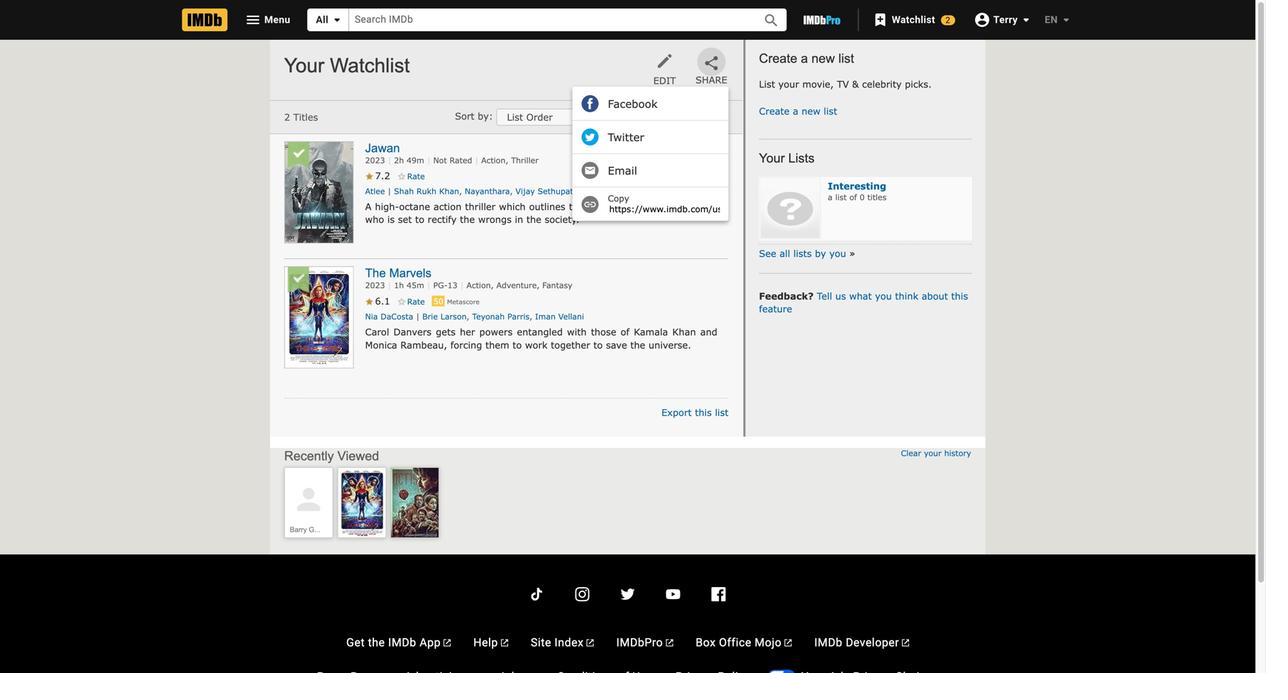 Task type: locate. For each thing, give the bounding box(es) containing it.
create a new list link down movie,
[[759, 105, 838, 116]]

vellani
[[559, 312, 584, 321]]

action,
[[481, 155, 509, 165], [467, 281, 494, 290]]

None field
[[349, 9, 747, 31]]

imdb left developer
[[815, 636, 843, 649]]

your for your lists
[[759, 151, 785, 165]]

rate for the marvels
[[407, 297, 425, 306]]

1 vertical spatial khan
[[673, 326, 696, 337]]

launch inline image inside imdbpro button
[[666, 639, 673, 646]]

1 vertical spatial you
[[875, 290, 892, 301]]

1 vertical spatial your
[[759, 151, 785, 165]]

0 horizontal spatial khan
[[439, 186, 459, 196]]

the down kamala
[[631, 339, 646, 350]]

new up movie,
[[812, 51, 835, 66]]

0 vertical spatial new
[[812, 51, 835, 66]]

a
[[801, 51, 808, 66], [793, 105, 799, 116], [828, 192, 833, 202], [688, 201, 694, 212]]

0 horizontal spatial this
[[695, 407, 712, 418]]

to down those in the left of the page
[[594, 339, 603, 350]]

create a new list link up movie,
[[759, 51, 854, 66]]

of inside interesting a list of 0 titles
[[850, 192, 857, 202]]

a inside interesting a list of 0 titles
[[828, 192, 833, 202]]

barry gibbs - viewed 3 minutes ago image
[[291, 482, 326, 517]]

site index button
[[525, 628, 600, 657]]

arrow drop down image left en
[[1018, 11, 1035, 28]]

0 vertical spatial you
[[830, 248, 847, 259]]

a
[[365, 201, 372, 212]]

refine
[[687, 111, 721, 122]]

0 horizontal spatial launch inline image
[[444, 639, 451, 646]]

imdbpro
[[617, 636, 663, 649]]

1 vertical spatial action,
[[467, 281, 494, 290]]

0 vertical spatial your
[[284, 54, 325, 77]]

your right clear
[[924, 448, 942, 458]]

lists
[[794, 248, 812, 259]]

2 launch inline image from the left
[[587, 639, 594, 646]]

your down all
[[284, 54, 325, 77]]

new down movie,
[[802, 105, 821, 116]]

2 horizontal spatial arrow drop down image
[[1058, 11, 1075, 28]]

click to remove from watchlist image
[[285, 142, 312, 169]]

2 horizontal spatial launch inline image
[[902, 639, 909, 646]]

0 vertical spatial 2023
[[365, 155, 385, 165]]

viewed
[[338, 449, 379, 463]]

1 horizontal spatial |
[[416, 312, 420, 321]]

2 create from the top
[[759, 105, 790, 116]]

0 vertical spatial khan
[[439, 186, 459, 196]]

1 vertical spatial watchlist
[[330, 54, 410, 77]]

arrow drop down image inside en button
[[1058, 11, 1075, 28]]

1 2023 from the top
[[365, 155, 385, 165]]

list right export
[[715, 407, 729, 418]]

&
[[853, 78, 859, 89]]

your lists
[[759, 151, 815, 165]]

box office mojo
[[696, 636, 782, 649]]

interesting a list of 0 titles
[[828, 180, 887, 202]]

1 vertical spatial new
[[802, 105, 821, 116]]

you left »
[[830, 248, 847, 259]]

launch inline image inside get the imdb app button
[[444, 639, 451, 646]]

imdb left app
[[388, 636, 417, 649]]

tell us what you think about this feature link
[[759, 290, 968, 314]]

what
[[850, 290, 872, 301]]

submit search image
[[763, 12, 780, 29]]

1 horizontal spatial to
[[513, 339, 522, 350]]

teyonah
[[472, 312, 505, 321]]

mojo
[[755, 636, 782, 649]]

menu image
[[245, 11, 262, 28]]

0 vertical spatial create a new list
[[759, 51, 854, 66]]

this inside tell us what you think about this feature
[[952, 290, 968, 301]]

launch inline image
[[444, 639, 451, 646], [587, 639, 594, 646], [666, 639, 673, 646]]

1 vertical spatial create
[[759, 105, 790, 116]]

imdb developer
[[815, 636, 900, 649]]

you right the what
[[875, 290, 892, 301]]

to left work
[[513, 339, 522, 350]]

instagram image
[[574, 586, 591, 603]]

launch inline image inside 'box office mojo' button
[[785, 639, 792, 646]]

launch inline image for get the imdb app
[[444, 639, 451, 646]]

action, up metascore
[[467, 281, 494, 290]]

1 horizontal spatial launch inline image
[[587, 639, 594, 646]]

2 for 2 titles
[[284, 111, 290, 122]]

leo - viewed 1 week ago image
[[391, 468, 439, 537]]

2 rate button from the top
[[397, 296, 425, 306]]

launch inline image right help
[[501, 639, 508, 646]]

launch inline image for box office mojo
[[785, 639, 792, 646]]

2023 down the
[[365, 281, 385, 290]]

2h 49m
[[394, 155, 424, 165]]

this right about on the right top
[[952, 290, 968, 301]]

1 vertical spatial rate button
[[397, 296, 425, 306]]

iman
[[535, 312, 556, 321]]

1 vertical spatial |
[[416, 312, 420, 321]]

0 vertical spatial create
[[759, 51, 798, 66]]

launch inline image inside "imdb developer" button
[[902, 639, 909, 646]]

list up list your movie, tv & celebrity picks.
[[839, 51, 854, 66]]

1 rate button from the top
[[397, 170, 425, 181]]

the right get
[[368, 636, 385, 649]]

the up society.
[[569, 201, 584, 212]]

| right atlee 'link'
[[388, 186, 391, 196]]

0 vertical spatial 2
[[946, 15, 951, 25]]

|
[[388, 186, 391, 196], [416, 312, 420, 321]]

action, for jawan
[[481, 155, 509, 165]]

not
[[433, 155, 447, 165]]

a left 'man'
[[688, 201, 694, 212]]

arrow drop down image inside 'all' "button"
[[329, 11, 346, 28]]

the inside nia dacosta | brie larson , teyonah parris , iman vellani carol danvers gets her powers entangled with those of kamala khan and monica rambeau, forcing them to work together to save the universe.
[[631, 339, 646, 350]]

a down interesting
[[828, 192, 833, 202]]

clear your history link
[[901, 448, 972, 458]]

action, left thriller
[[481, 155, 509, 165]]

email
[[608, 164, 637, 177]]

wrongs
[[478, 214, 512, 225]]

nayanthara
[[465, 186, 510, 196]]

0 vertical spatial action,
[[481, 155, 509, 165]]

2 horizontal spatial launch inline image
[[666, 639, 673, 646]]

launch inline image inside site index button
[[587, 639, 594, 646]]

see all lists by you »
[[759, 248, 856, 259]]

0 horizontal spatial 2
[[284, 111, 290, 122]]

shah
[[394, 186, 414, 196]]

watchlist right the watchlist icon
[[892, 14, 936, 26]]

1 horizontal spatial your
[[924, 448, 942, 458]]

2 left the titles
[[284, 111, 290, 122]]

None text field
[[608, 204, 722, 215]]

| left brie
[[416, 312, 420, 321]]

create up list
[[759, 51, 798, 66]]

sethupathi
[[538, 186, 581, 196]]

teyonah parris link
[[472, 312, 530, 321]]

list down interesting
[[836, 192, 847, 202]]

khan up universe.
[[673, 326, 696, 337]]

launch inline image
[[501, 639, 508, 646], [785, 639, 792, 646], [902, 639, 909, 646]]

your ads privacy choices image
[[768, 670, 796, 673]]

0 vertical spatial watchlist
[[892, 14, 936, 26]]

to down octane at the top left
[[415, 214, 425, 225]]

0 vertical spatial create a new list link
[[759, 51, 854, 66]]

your for list
[[779, 78, 799, 89]]

1 horizontal spatial of
[[676, 201, 685, 212]]

arrow drop down image up your watchlist
[[329, 11, 346, 28]]

49m
[[407, 155, 424, 165]]

not rated
[[433, 155, 472, 165]]

vijay sethupathi link
[[516, 186, 581, 196]]

copy
[[608, 193, 630, 204]]

high-
[[375, 201, 399, 212]]

1 horizontal spatial this
[[952, 290, 968, 301]]

watchlist image
[[872, 11, 889, 28]]

terry
[[994, 14, 1018, 25]]

thriller
[[465, 201, 496, 212]]

feedback?
[[759, 290, 814, 301]]

1 horizontal spatial imdb
[[815, 636, 843, 649]]

this
[[952, 290, 968, 301], [695, 407, 712, 418]]

1 vertical spatial this
[[695, 407, 712, 418]]

1 launch inline image from the left
[[444, 639, 451, 646]]

jawan
[[365, 141, 400, 155]]

2 2023 from the top
[[365, 281, 385, 290]]

0 horizontal spatial your
[[779, 78, 799, 89]]

arrow drop down image right terry
[[1058, 11, 1075, 28]]

launch inline image for imdb developer
[[902, 639, 909, 646]]

1 create a new list link from the top
[[759, 51, 854, 66]]

2 titles
[[284, 111, 318, 122]]

create down list
[[759, 105, 790, 116]]

rate button
[[397, 170, 425, 181], [397, 296, 425, 306]]

rated
[[450, 155, 472, 165]]

2023 down the jawan link
[[365, 155, 385, 165]]

atlee | shah rukh khan , nayanthara , vijay sethupathi a high-octane action thriller which outlines the emotional journey of a man who is set to rectify the wrongs in the society.
[[365, 186, 718, 225]]

khan
[[439, 186, 459, 196], [673, 326, 696, 337]]

brie larson link
[[422, 312, 467, 321]]

feature
[[759, 303, 793, 314]]

kamala
[[634, 326, 668, 337]]

create a new list down movie,
[[759, 105, 838, 116]]

them
[[486, 339, 510, 350]]

get the imdb app button
[[341, 628, 457, 657]]

1 horizontal spatial your
[[759, 151, 785, 165]]

list down movie,
[[824, 105, 838, 116]]

create a new list
[[759, 51, 854, 66], [759, 105, 838, 116]]

0 horizontal spatial your
[[284, 54, 325, 77]]

1 vertical spatial create a new list link
[[759, 105, 838, 116]]

Search IMDb text field
[[349, 9, 747, 31]]

0 horizontal spatial of
[[621, 326, 630, 337]]

rambeau,
[[401, 339, 447, 350]]

1 horizontal spatial watchlist
[[892, 14, 936, 26]]

your for clear
[[924, 448, 942, 458]]

0 vertical spatial this
[[952, 290, 968, 301]]

0 horizontal spatial launch inline image
[[501, 639, 508, 646]]

1h 45m
[[394, 281, 424, 290]]

history
[[945, 448, 972, 458]]

danvers
[[394, 326, 432, 337]]

of
[[850, 192, 857, 202], [676, 201, 685, 212], [621, 326, 630, 337]]

0 vertical spatial your
[[779, 78, 799, 89]]

rate down 49m
[[407, 171, 425, 181]]

launch inline image right mojo
[[785, 639, 792, 646]]

launch inline image right app
[[444, 639, 451, 646]]

by
[[815, 248, 826, 259]]

of right the journey
[[676, 201, 685, 212]]

1 launch inline image from the left
[[501, 639, 508, 646]]

box office mojo button
[[690, 628, 798, 657]]

1 vertical spatial create a new list
[[759, 105, 838, 116]]

1 rate from the top
[[407, 171, 425, 181]]

1 horizontal spatial you
[[875, 290, 892, 301]]

1 horizontal spatial 2
[[946, 15, 951, 25]]

iman vellani link
[[535, 312, 584, 321]]

this right export
[[695, 407, 712, 418]]

1 vertical spatial 2023
[[365, 281, 385, 290]]

6.1
[[375, 295, 390, 306]]

of left 0
[[850, 192, 857, 202]]

1 vertical spatial your
[[924, 448, 942, 458]]

create a new list up movie,
[[759, 51, 854, 66]]

0 horizontal spatial |
[[388, 186, 391, 196]]

0 vertical spatial |
[[388, 186, 391, 196]]

imdb
[[388, 636, 417, 649], [815, 636, 843, 649]]

All search field
[[308, 9, 787, 31]]

1 vertical spatial rate
[[407, 297, 425, 306]]

create
[[759, 51, 798, 66], [759, 105, 790, 116]]

1 create a new list from the top
[[759, 51, 854, 66]]

launch inline image inside help button
[[501, 639, 508, 646]]

site index
[[531, 636, 584, 649]]

rate button down 2h 49m on the left of page
[[397, 170, 425, 181]]

watchlist down 'all' "button"
[[330, 54, 410, 77]]

3 launch inline image from the left
[[902, 639, 909, 646]]

0 horizontal spatial imdb
[[388, 636, 417, 649]]

your right list
[[779, 78, 799, 89]]

a inside atlee | shah rukh khan , nayanthara , vijay sethupathi a high-octane action thriller which outlines the emotional journey of a man who is set to rectify the wrongs in the society.
[[688, 201, 694, 212]]

0 horizontal spatial arrow drop down image
[[329, 11, 346, 28]]

1 vertical spatial 2
[[284, 111, 290, 122]]

arrow drop down image
[[1018, 11, 1035, 28], [329, 11, 346, 28], [1058, 11, 1075, 28]]

terry button
[[967, 7, 1035, 32]]

1 horizontal spatial khan
[[673, 326, 696, 337]]

watchlist
[[892, 14, 936, 26], [330, 54, 410, 77]]

2 horizontal spatial of
[[850, 192, 857, 202]]

atlee
[[365, 186, 385, 196]]

2023
[[365, 155, 385, 165], [365, 281, 385, 290]]

rate button down 1h 45m
[[397, 296, 425, 306]]

twitter image
[[619, 586, 636, 603]]

0 vertical spatial rate
[[407, 171, 425, 181]]

launch inline image right developer
[[902, 639, 909, 646]]

2 rate from the top
[[407, 297, 425, 306]]

2 left "account circle" image
[[946, 15, 951, 25]]

together
[[551, 339, 590, 350]]

3 launch inline image from the left
[[666, 639, 673, 646]]

twitter link
[[573, 121, 729, 153]]

2 create a new list link from the top
[[759, 105, 838, 116]]

list inside interesting a list of 0 titles
[[836, 192, 847, 202]]

1 horizontal spatial launch inline image
[[785, 639, 792, 646]]

your left lists
[[759, 151, 785, 165]]

2 launch inline image from the left
[[785, 639, 792, 646]]

launch inline image right imdbpro
[[666, 639, 673, 646]]

rate down 45m
[[407, 297, 425, 306]]

13
[[448, 281, 458, 290]]

you
[[830, 248, 847, 259], [875, 290, 892, 301]]

of up save
[[621, 326, 630, 337]]

launch inline image right "index"
[[587, 639, 594, 646]]

sort
[[455, 110, 475, 121]]

you inside tell us what you think about this feature
[[875, 290, 892, 301]]

0 horizontal spatial to
[[415, 214, 425, 225]]

get
[[346, 636, 365, 649]]

site
[[531, 636, 552, 649]]

khan up the action
[[439, 186, 459, 196]]

, left vijay
[[510, 186, 513, 196]]

0 vertical spatial rate button
[[397, 170, 425, 181]]

khan inside nia dacosta | brie larson , teyonah parris , iman vellani carol danvers gets her powers entangled with those of kamala khan and monica rambeau, forcing them to work together to save the universe.
[[673, 326, 696, 337]]

nayanthara link
[[465, 186, 510, 196]]

emotional
[[588, 201, 633, 212]]



Task type: describe. For each thing, give the bounding box(es) containing it.
rate button for the marvels
[[397, 296, 425, 306]]

thriller
[[511, 155, 539, 165]]

1 horizontal spatial arrow drop down image
[[1018, 11, 1035, 28]]

interesting
[[828, 180, 887, 191]]

and
[[701, 326, 718, 337]]

the marvels image
[[285, 267, 353, 368]]

click to remove from watchlist image
[[285, 267, 312, 294]]

1 create from the top
[[759, 51, 798, 66]]

share
[[696, 74, 728, 85]]

forcing
[[451, 339, 482, 350]]

home image
[[182, 9, 228, 31]]

0 horizontal spatial watchlist
[[330, 54, 410, 77]]

picks.
[[905, 78, 932, 89]]

movie,
[[803, 78, 834, 89]]

imdb developer button
[[809, 628, 915, 657]]

1 imdb from the left
[[388, 636, 417, 649]]

tiktok image
[[529, 586, 546, 603]]

marvels
[[389, 266, 432, 280]]

youtube image
[[665, 586, 682, 603]]

launch inline image for imdbpro
[[666, 639, 673, 646]]

all
[[316, 14, 329, 26]]

nia
[[365, 312, 378, 321]]

by:
[[478, 110, 493, 121]]

2 imdb from the left
[[815, 636, 843, 649]]

edit
[[654, 75, 676, 86]]

0
[[860, 192, 865, 202]]

universe.
[[649, 339, 692, 350]]

sort by:
[[455, 110, 497, 121]]

rate button for jawan
[[397, 170, 425, 181]]

none field inside the all search box
[[349, 9, 747, 31]]

the marvels - viewed 4 minutes ago image
[[338, 468, 386, 537]]

recently
[[284, 449, 334, 463]]

action, for the marvels
[[467, 281, 494, 290]]

en
[[1045, 14, 1058, 26]]

developer
[[846, 636, 900, 649]]

nia dacosta | brie larson , teyonah parris , iman vellani carol danvers gets her powers entangled with those of kamala khan and monica rambeau, forcing them to work together to save the universe.
[[365, 312, 718, 350]]

adventure,
[[497, 281, 540, 290]]

pg-
[[433, 281, 448, 290]]

2023 for the marvels
[[365, 281, 385, 290]]

launch inline image for help
[[501, 639, 508, 646]]

nia dacosta link
[[365, 312, 413, 321]]

lists
[[789, 151, 815, 165]]

50
[[434, 296, 444, 306]]

the marvels link
[[365, 266, 432, 280]]

account circle image
[[974, 11, 991, 28]]

arrow drop down image for all
[[329, 11, 346, 28]]

tv
[[837, 78, 849, 89]]

jawan link
[[365, 141, 400, 155]]

2 horizontal spatial to
[[594, 339, 603, 350]]

rectify
[[428, 214, 457, 225]]

pg-13
[[433, 281, 458, 290]]

titles
[[868, 192, 887, 202]]

jawan image
[[285, 142, 353, 243]]

khan inside atlee | shah rukh khan , nayanthara , vijay sethupathi a high-octane action thriller which outlines the emotional journey of a man who is set to rectify the wrongs in the society.
[[439, 186, 459, 196]]

en button
[[1034, 7, 1075, 33]]

fantasy
[[543, 281, 573, 290]]

| inside nia dacosta | brie larson , teyonah parris , iman vellani carol danvers gets her powers entangled with those of kamala khan and monica rambeau, forcing them to work together to save the universe.
[[416, 312, 420, 321]]

facebook
[[608, 97, 658, 110]]

with
[[567, 326, 587, 337]]

parris
[[508, 312, 530, 321]]

all
[[780, 248, 790, 259]]

clear your history
[[901, 448, 972, 458]]

the down thriller
[[460, 214, 475, 225]]

1h
[[394, 281, 404, 290]]

action, thriller
[[481, 155, 539, 165]]

, up the action
[[459, 186, 462, 196]]

grid view image
[[650, 111, 663, 123]]

, up her
[[467, 312, 470, 321]]

the right in
[[527, 214, 542, 225]]

monica
[[365, 339, 397, 350]]

2 create a new list from the top
[[759, 105, 838, 116]]

your for your watchlist
[[284, 54, 325, 77]]

your watchlist
[[284, 54, 410, 77]]

list
[[759, 78, 775, 89]]

the
[[365, 266, 386, 280]]

0 horizontal spatial you
[[830, 248, 847, 259]]

tell
[[817, 290, 832, 301]]

a up movie,
[[801, 51, 808, 66]]

those
[[591, 326, 617, 337]]

the inside button
[[368, 636, 385, 649]]

menu button
[[233, 9, 302, 31]]

list image image
[[760, 178, 821, 239]]

twitter
[[608, 131, 645, 144]]

7.2
[[375, 170, 390, 181]]

none text field inside copy link
[[608, 204, 722, 215]]

journey
[[637, 201, 672, 212]]

octane
[[399, 201, 430, 212]]

rate for jawan
[[407, 171, 425, 181]]

, left iman
[[530, 312, 533, 321]]

about
[[922, 290, 948, 301]]

set
[[398, 214, 412, 225]]

arrow drop down image for en
[[1058, 11, 1075, 28]]

2 for 2
[[946, 15, 951, 25]]

| inside atlee | shah rukh khan , nayanthara , vijay sethupathi a high-octane action thriller which outlines the emotional journey of a man who is set to rectify the wrongs in the society.
[[388, 186, 391, 196]]

the marvels
[[365, 266, 432, 280]]

facebook image
[[710, 586, 727, 603]]

atlee link
[[365, 186, 385, 196]]

action
[[434, 201, 462, 212]]

of inside nia dacosta | brie larson , teyonah parris , iman vellani carol danvers gets her powers entangled with those of kamala khan and monica rambeau, forcing them to work together to save the universe.
[[621, 326, 630, 337]]

launch inline image for site index
[[587, 639, 594, 646]]

a up lists
[[793, 105, 799, 116]]

outlines
[[529, 201, 566, 212]]

action, adventure, fantasy
[[467, 281, 573, 290]]

shah rukh khan link
[[394, 186, 459, 196]]

powers
[[480, 326, 513, 337]]

dacosta
[[381, 312, 413, 321]]

tell us what you think about this feature
[[759, 290, 968, 314]]

2h
[[394, 155, 404, 165]]

help
[[474, 636, 498, 649]]

celebrity
[[862, 78, 902, 89]]

recently viewed
[[284, 449, 379, 463]]

titles
[[293, 111, 318, 122]]

index
[[555, 636, 584, 649]]

email link
[[573, 154, 729, 187]]

work
[[525, 339, 548, 350]]

2023 for jawan
[[365, 155, 385, 165]]

larson
[[441, 312, 467, 321]]

see all lists by you link
[[759, 248, 847, 259]]

to inside atlee | shah rukh khan , nayanthara , vijay sethupathi a high-octane action thriller which outlines the emotional journey of a man who is set to rectify the wrongs in the society.
[[415, 214, 425, 225]]

ascending order image
[[616, 109, 634, 126]]

copy link
[[573, 188, 729, 220]]

of inside atlee | shah rukh khan , nayanthara , vijay sethupathi a high-octane action thriller which outlines the emotional journey of a man who is set to rectify the wrongs in the society.
[[676, 201, 685, 212]]

facebook link
[[573, 87, 729, 120]]

think
[[895, 290, 919, 301]]

carol
[[365, 326, 389, 337]]



Task type: vqa. For each thing, say whether or not it's contained in the screenshot.
launch inline icon within IMDb Developer button
yes



